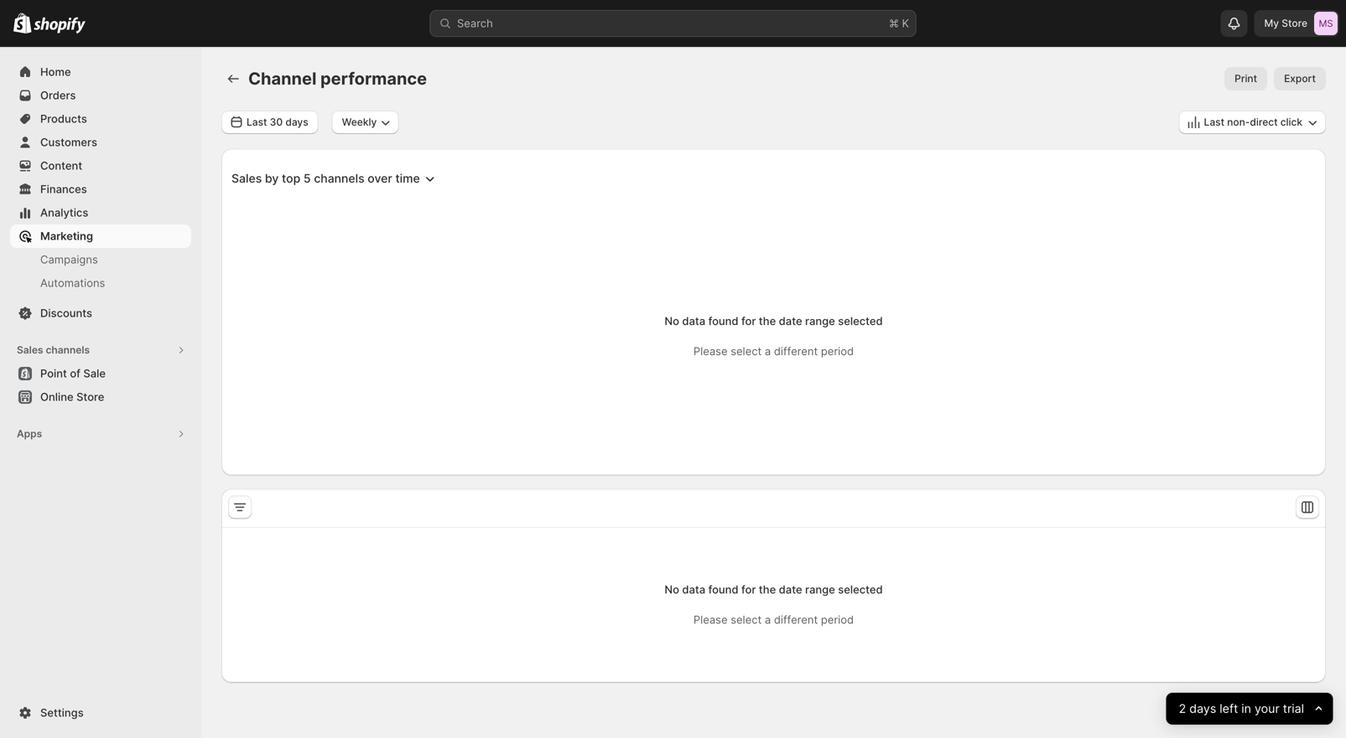 Task type: locate. For each thing, give the bounding box(es) containing it.
1 last from the left
[[247, 116, 267, 128]]

1 vertical spatial a
[[765, 614, 771, 627]]

sales by top 5 channels over time button
[[221, 165, 448, 193]]

1 vertical spatial date
[[779, 584, 802, 597]]

customers
[[40, 136, 97, 149]]

channels inside dropdown button
[[314, 172, 365, 186]]

selected
[[838, 315, 883, 328], [838, 584, 883, 597]]

discounts link
[[10, 302, 191, 325]]

0 vertical spatial select
[[731, 345, 762, 358]]

automations
[[40, 277, 105, 290]]

the
[[759, 315, 776, 328], [759, 584, 776, 597]]

1 found from the top
[[708, 315, 739, 328]]

1 vertical spatial period
[[821, 614, 854, 627]]

sales by top 5 channels over time
[[231, 172, 420, 186]]

0 vertical spatial date
[[779, 315, 802, 328]]

0 horizontal spatial sales
[[17, 344, 43, 356]]

0 vertical spatial period
[[821, 345, 854, 358]]

2 days left in your trial
[[1179, 702, 1304, 717]]

1 horizontal spatial shopify image
[[34, 17, 86, 34]]

1 vertical spatial no
[[665, 584, 679, 597]]

1 horizontal spatial store
[[1282, 17, 1308, 29]]

channels up point of sale
[[46, 344, 90, 356]]

days right 30
[[285, 116, 308, 128]]

0 vertical spatial please
[[694, 345, 728, 358]]

2 last from the left
[[1204, 116, 1225, 128]]

over
[[368, 172, 392, 186]]

last 30 days button
[[221, 111, 318, 134]]

0 horizontal spatial channels
[[46, 344, 90, 356]]

channels inside button
[[46, 344, 90, 356]]

sales up point at left
[[17, 344, 43, 356]]

shopify image
[[13, 13, 31, 33], [34, 17, 86, 34]]

1 horizontal spatial days
[[1189, 702, 1216, 717]]

1 please from the top
[[694, 345, 728, 358]]

0 horizontal spatial store
[[76, 391, 104, 404]]

different
[[774, 345, 818, 358], [774, 614, 818, 627]]

1 vertical spatial no data found for the date range selected
[[665, 584, 883, 597]]

1 vertical spatial for
[[741, 584, 756, 597]]

1 a from the top
[[765, 345, 771, 358]]

point of sale
[[40, 367, 106, 380]]

2 the from the top
[[759, 584, 776, 597]]

time
[[395, 172, 420, 186]]

discounts
[[40, 307, 92, 320]]

store for online store
[[76, 391, 104, 404]]

k
[[902, 17, 909, 30]]

1 different from the top
[[774, 345, 818, 358]]

no data found for the date range selected
[[665, 315, 883, 328], [665, 584, 883, 597]]

0 horizontal spatial last
[[247, 116, 267, 128]]

content
[[40, 159, 82, 172]]

marketing
[[40, 230, 93, 243]]

0 vertical spatial selected
[[838, 315, 883, 328]]

my store
[[1264, 17, 1308, 29]]

no
[[665, 315, 679, 328], [665, 584, 679, 597]]

2 different from the top
[[774, 614, 818, 627]]

days
[[285, 116, 308, 128], [1189, 702, 1216, 717]]

point of sale link
[[10, 362, 191, 386]]

finances
[[40, 183, 87, 196]]

click
[[1280, 116, 1303, 128]]

trial
[[1283, 702, 1304, 717]]

0 vertical spatial range
[[805, 315, 835, 328]]

2 please from the top
[[694, 614, 728, 627]]

0 vertical spatial sales
[[231, 172, 262, 186]]

channel performance
[[248, 68, 427, 89]]

1 vertical spatial found
[[708, 584, 739, 597]]

store for my store
[[1282, 17, 1308, 29]]

1 vertical spatial days
[[1189, 702, 1216, 717]]

last left 30
[[247, 116, 267, 128]]

0 vertical spatial store
[[1282, 17, 1308, 29]]

non-
[[1227, 116, 1250, 128]]

sales
[[231, 172, 262, 186], [17, 344, 43, 356]]

0 vertical spatial found
[[708, 315, 739, 328]]

for
[[741, 315, 756, 328], [741, 584, 756, 597]]

1 vertical spatial selected
[[838, 584, 883, 597]]

store inside button
[[76, 391, 104, 404]]

0 vertical spatial different
[[774, 345, 818, 358]]

⌘ k
[[889, 17, 909, 30]]

last for last 30 days
[[247, 116, 267, 128]]

days right 2 on the bottom right of page
[[1189, 702, 1216, 717]]

1 vertical spatial sales
[[17, 344, 43, 356]]

0 vertical spatial data
[[682, 315, 705, 328]]

orders link
[[10, 84, 191, 107]]

2 data from the top
[[682, 584, 705, 597]]

store
[[1282, 17, 1308, 29], [76, 391, 104, 404]]

2 select from the top
[[731, 614, 762, 627]]

sales left by
[[231, 172, 262, 186]]

1 horizontal spatial sales
[[231, 172, 262, 186]]

date
[[779, 315, 802, 328], [779, 584, 802, 597]]

1 vertical spatial data
[[682, 584, 705, 597]]

sale
[[83, 367, 106, 380]]

5
[[304, 172, 311, 186]]

store right the my
[[1282, 17, 1308, 29]]

sales for sales channels
[[17, 344, 43, 356]]

sales inside button
[[17, 344, 43, 356]]

1 vertical spatial different
[[774, 614, 818, 627]]

0 vertical spatial for
[[741, 315, 756, 328]]

0 vertical spatial no
[[665, 315, 679, 328]]

settings link
[[10, 702, 191, 725]]

2 please select a different period from the top
[[694, 614, 854, 627]]

last non-direct click
[[1204, 116, 1303, 128]]

store down sale
[[76, 391, 104, 404]]

campaigns
[[40, 253, 98, 266]]

channels right '5'
[[314, 172, 365, 186]]

customers link
[[10, 131, 191, 154]]

orders
[[40, 89, 76, 102]]

export button
[[1274, 67, 1326, 91]]

online
[[40, 391, 73, 404]]

2 selected from the top
[[838, 584, 883, 597]]

last 30 days
[[247, 116, 308, 128]]

0 vertical spatial the
[[759, 315, 776, 328]]

online store button
[[0, 386, 201, 409]]

settings
[[40, 707, 84, 720]]

1 vertical spatial the
[[759, 584, 776, 597]]

online store link
[[10, 386, 191, 409]]

0 vertical spatial a
[[765, 345, 771, 358]]

found
[[708, 315, 739, 328], [708, 584, 739, 597]]

home link
[[10, 60, 191, 84]]

performance
[[320, 68, 427, 89]]

select
[[731, 345, 762, 358], [731, 614, 762, 627]]

0 vertical spatial channels
[[314, 172, 365, 186]]

range
[[805, 315, 835, 328], [805, 584, 835, 597]]

1 vertical spatial range
[[805, 584, 835, 597]]

direct
[[1250, 116, 1278, 128]]

last left non-
[[1204, 116, 1225, 128]]

period
[[821, 345, 854, 358], [821, 614, 854, 627]]

by
[[265, 172, 279, 186]]

apps button
[[10, 423, 191, 446]]

1 horizontal spatial channels
[[314, 172, 365, 186]]

sales inside dropdown button
[[231, 172, 262, 186]]

1 vertical spatial select
[[731, 614, 762, 627]]

1 vertical spatial please
[[694, 614, 728, 627]]

1 no data found for the date range selected from the top
[[665, 315, 883, 328]]

0 vertical spatial please select a different period
[[694, 345, 854, 358]]

data
[[682, 315, 705, 328], [682, 584, 705, 597]]

0 vertical spatial no data found for the date range selected
[[665, 315, 883, 328]]

1 vertical spatial channels
[[46, 344, 90, 356]]

please
[[694, 345, 728, 358], [694, 614, 728, 627]]

1 vertical spatial store
[[76, 391, 104, 404]]

2 a from the top
[[765, 614, 771, 627]]

please select a different period
[[694, 345, 854, 358], [694, 614, 854, 627]]

print button
[[1225, 67, 1267, 91]]

left
[[1219, 702, 1238, 717]]

a
[[765, 345, 771, 358], [765, 614, 771, 627]]

1 select from the top
[[731, 345, 762, 358]]

channels
[[314, 172, 365, 186], [46, 344, 90, 356]]

1 horizontal spatial last
[[1204, 116, 1225, 128]]

1 vertical spatial please select a different period
[[694, 614, 854, 627]]

0 horizontal spatial days
[[285, 116, 308, 128]]

2 date from the top
[[779, 584, 802, 597]]

search
[[457, 17, 493, 30]]

last
[[247, 116, 267, 128], [1204, 116, 1225, 128]]



Task type: vqa. For each thing, say whether or not it's contained in the screenshot.
Campaigns link
yes



Task type: describe. For each thing, give the bounding box(es) containing it.
home
[[40, 65, 71, 78]]

my store image
[[1314, 12, 1338, 35]]

content link
[[10, 154, 191, 178]]

⌘
[[889, 17, 899, 30]]

export
[[1284, 73, 1316, 85]]

of
[[70, 367, 80, 380]]

30
[[270, 116, 283, 128]]

analytics
[[40, 206, 88, 219]]

point of sale button
[[0, 362, 201, 386]]

online store
[[40, 391, 104, 404]]

sales channels
[[17, 344, 90, 356]]

last non-direct click button
[[1179, 111, 1326, 134]]

2 no from the top
[[665, 584, 679, 597]]

point
[[40, 367, 67, 380]]

2 found from the top
[[708, 584, 739, 597]]

apps
[[17, 428, 42, 440]]

marketing link
[[10, 225, 191, 248]]

weekly
[[342, 116, 377, 128]]

1 for from the top
[[741, 315, 756, 328]]

2 period from the top
[[821, 614, 854, 627]]

analytics link
[[10, 201, 191, 225]]

automations link
[[10, 272, 191, 295]]

1 selected from the top
[[838, 315, 883, 328]]

1 the from the top
[[759, 315, 776, 328]]

weekly button
[[332, 111, 399, 134]]

2 days left in your trial button
[[1166, 694, 1333, 725]]

1 date from the top
[[779, 315, 802, 328]]

top
[[282, 172, 300, 186]]

2 no data found for the date range selected from the top
[[665, 584, 883, 597]]

1 no from the top
[[665, 315, 679, 328]]

products
[[40, 112, 87, 125]]

finances link
[[10, 178, 191, 201]]

in
[[1241, 702, 1251, 717]]

print
[[1235, 73, 1257, 85]]

2 for from the top
[[741, 584, 756, 597]]

1 range from the top
[[805, 315, 835, 328]]

2 range from the top
[[805, 584, 835, 597]]

my
[[1264, 17, 1279, 29]]

campaigns link
[[10, 248, 191, 272]]

0 horizontal spatial shopify image
[[13, 13, 31, 33]]

1 data from the top
[[682, 315, 705, 328]]

sales channels button
[[10, 339, 191, 362]]

2
[[1179, 702, 1186, 717]]

sales for sales by top 5 channels over time
[[231, 172, 262, 186]]

last for last non-direct click
[[1204, 116, 1225, 128]]

1 period from the top
[[821, 345, 854, 358]]

1 please select a different period from the top
[[694, 345, 854, 358]]

0 vertical spatial days
[[285, 116, 308, 128]]

your
[[1255, 702, 1279, 717]]

products link
[[10, 107, 191, 131]]

channel
[[248, 68, 317, 89]]



